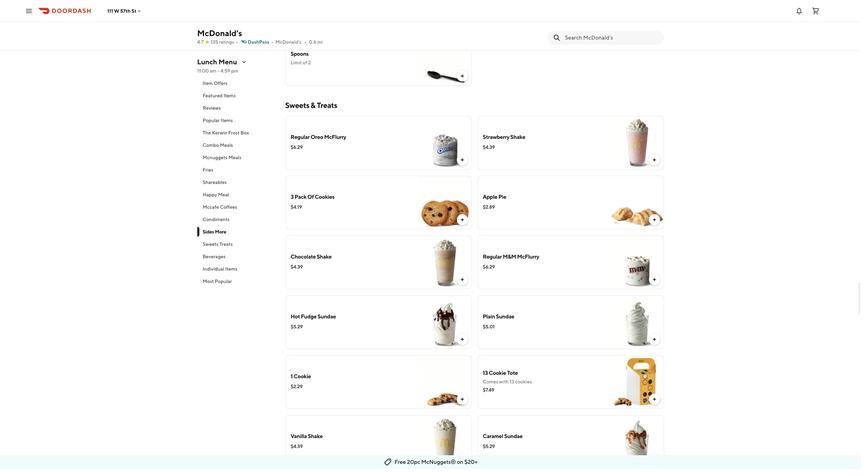 Task type: locate. For each thing, give the bounding box(es) containing it.
add item to cart image for vanilla shake
[[460, 456, 465, 462]]

2 vertical spatial items
[[225, 266, 238, 272]]

0 horizontal spatial mcdonald's
[[197, 28, 242, 38]]

1 vertical spatial add item to cart image
[[652, 397, 658, 402]]

hot
[[291, 313, 300, 320]]

cookie up with
[[489, 370, 507, 376]]

ratings
[[219, 39, 234, 45]]

$20+
[[465, 459, 478, 465]]

• right ratings
[[236, 39, 238, 45]]

featured items
[[203, 93, 236, 98]]

1 vertical spatial mcdonald's
[[276, 39, 302, 45]]

13 right with
[[510, 379, 515, 385]]

featured items button
[[197, 89, 277, 102]]

combo
[[203, 142, 219, 148]]

$4.39 for strawberry shake
[[483, 144, 495, 150]]

$4.39 for vanilla shake
[[291, 444, 303, 449]]

1 vertical spatial sweets
[[203, 241, 219, 247]]

meals down the kerwin frost box
[[220, 142, 233, 148]]

0 vertical spatial treats
[[317, 101, 337, 110]]

treats right &
[[317, 101, 337, 110]]

3
[[291, 194, 294, 200]]

0 vertical spatial $6.29
[[291, 144, 303, 150]]

add item to cart image for strawberry shake
[[652, 157, 658, 163]]

popular down individual items
[[215, 279, 232, 284]]

regular
[[291, 134, 310, 140], [483, 254, 502, 260]]

treats
[[317, 101, 337, 110], [220, 241, 233, 247]]

1 horizontal spatial mcflurry
[[517, 254, 540, 260]]

1 horizontal spatial $6.29
[[483, 264, 495, 270]]

1 vertical spatial mcflurry
[[517, 254, 540, 260]]

1 vertical spatial $4.39
[[291, 264, 303, 270]]

1 horizontal spatial •
[[271, 39, 274, 45]]

plain sundae image
[[611, 295, 664, 349]]

3 • from the left
[[304, 39, 306, 45]]

0 vertical spatial $4.39
[[483, 144, 495, 150]]

0 horizontal spatial add item to cart image
[[460, 277, 465, 282]]

$6.29 down regular oreo mcflurry
[[291, 144, 303, 150]]

1 horizontal spatial cookie
[[489, 370, 507, 376]]

0 vertical spatial mcflurry
[[324, 134, 346, 140]]

1 horizontal spatial 13
[[510, 379, 515, 385]]

dashpass
[[248, 39, 269, 45]]

spoons image
[[418, 32, 472, 86]]

13 up comes
[[483, 370, 488, 376]]

items
[[224, 93, 236, 98], [221, 118, 233, 123], [225, 266, 238, 272]]

menus image
[[241, 59, 247, 65]]

add item to cart image
[[460, 277, 465, 282], [652, 397, 658, 402]]

popular items button
[[197, 114, 277, 127]]

0 vertical spatial 13
[[483, 370, 488, 376]]

1 horizontal spatial sweets
[[285, 101, 310, 110]]

•
[[236, 39, 238, 45], [271, 39, 274, 45], [304, 39, 306, 45]]

items up the kerwin frost box
[[221, 118, 233, 123]]

items down beverages button
[[225, 266, 238, 272]]

regular left oreo
[[291, 134, 310, 140]]

individual items button
[[197, 263, 277, 275]]

111
[[107, 8, 113, 14]]

combo meals
[[203, 142, 233, 148]]

2 • from the left
[[271, 39, 274, 45]]

items inside the individual items button
[[225, 266, 238, 272]]

meals inside button
[[220, 142, 233, 148]]

mcflurry right oreo
[[324, 134, 346, 140]]

0 vertical spatial add item to cart image
[[460, 277, 465, 282]]

add item to cart image for regular m&m mcflurry
[[652, 277, 658, 282]]

regular oreo mcflurry
[[291, 134, 346, 140]]

oreo
[[311, 134, 323, 140]]

sweets treats
[[203, 241, 233, 247]]

free 20pc mcnuggetsⓡ on $20+
[[395, 459, 478, 465]]

$6.29
[[291, 144, 303, 150], [483, 264, 495, 270]]

$4.39 down "strawberry"
[[483, 144, 495, 150]]

condiments
[[203, 217, 230, 222]]

meals down combo meals button
[[229, 155, 242, 160]]

items up 'reviews' button
[[224, 93, 236, 98]]

$6.29 for regular m&m mcflurry
[[483, 264, 495, 270]]

the
[[203, 130, 211, 136]]

popular
[[203, 118, 220, 123], [215, 279, 232, 284]]

sweets for sweets treats
[[203, 241, 219, 247]]

apple pie
[[483, 194, 507, 200]]

caramel
[[483, 433, 504, 440]]

mcdonald's up spoons
[[276, 39, 302, 45]]

2 vertical spatial shake
[[308, 433, 323, 440]]

add item to cart image for regular oreo mcflurry
[[460, 157, 465, 163]]

items inside featured items button
[[224, 93, 236, 98]]

mcflurry
[[324, 134, 346, 140], [517, 254, 540, 260]]

strawberry shake image
[[611, 116, 664, 170]]

111 w 57th st
[[107, 8, 136, 14]]

add item to cart image for 1 cookie
[[460, 397, 465, 402]]

popular inside button
[[203, 118, 220, 123]]

$6.29 down regular m&m mcflurry
[[483, 264, 495, 270]]

on
[[457, 459, 464, 465]]

2 vertical spatial $4.39
[[291, 444, 303, 449]]

1 horizontal spatial add item to cart image
[[652, 397, 658, 402]]

lunch
[[197, 58, 217, 66]]

offers
[[214, 80, 228, 86]]

sweets treats button
[[197, 238, 277, 250]]

1 horizontal spatial treats
[[317, 101, 337, 110]]

beverages button
[[197, 250, 277, 263]]

apple pie image
[[611, 176, 664, 229]]

2 horizontal spatial •
[[304, 39, 306, 45]]

w
[[114, 8, 119, 14]]

sweets down sides
[[203, 241, 219, 247]]

meals for mcnuggets meals
[[229, 155, 242, 160]]

• for mcdonald's • 0.6 mi
[[304, 39, 306, 45]]

sweets for sweets & treats
[[285, 101, 310, 110]]

regular for regular oreo mcflurry
[[291, 134, 310, 140]]

st
[[132, 8, 136, 14]]

$5.29 for caramel
[[483, 444, 495, 449]]

cookie inside 13 cookie tote comes with 13 cookies. $7.49
[[489, 370, 507, 376]]

0 horizontal spatial treats
[[220, 241, 233, 247]]

0 horizontal spatial mcflurry
[[324, 134, 346, 140]]

meals inside button
[[229, 155, 242, 160]]

1 vertical spatial $5.29
[[483, 444, 495, 449]]

shake
[[511, 134, 526, 140], [317, 254, 332, 260], [308, 433, 323, 440]]

regular m&m mcflurry
[[483, 254, 540, 260]]

0 vertical spatial shake
[[511, 134, 526, 140]]

cookies
[[315, 194, 335, 200]]

cookie right 1
[[294, 373, 311, 380]]

shake right "strawberry"
[[511, 134, 526, 140]]

shareables
[[203, 180, 227, 185]]

• left 0.6
[[304, 39, 306, 45]]

fries
[[203, 167, 213, 173]]

mcdonald's
[[197, 28, 242, 38], [276, 39, 302, 45]]

1 horizontal spatial regular
[[483, 254, 502, 260]]

1 vertical spatial popular
[[215, 279, 232, 284]]

0.6
[[309, 39, 317, 45]]

$6.29 for regular oreo mcflurry
[[291, 144, 303, 150]]

add item to cart image for hot fudge sundae
[[460, 337, 465, 342]]

shake right vanilla
[[308, 433, 323, 440]]

1 vertical spatial $6.29
[[483, 264, 495, 270]]

cookie for 1
[[294, 373, 311, 380]]

1 vertical spatial treats
[[220, 241, 233, 247]]

$4.39
[[483, 144, 495, 150], [291, 264, 303, 270], [291, 444, 303, 449]]

0 vertical spatial mcdonald's
[[197, 28, 242, 38]]

menu
[[219, 58, 237, 66]]

mccafe
[[203, 204, 219, 210]]

add item to cart image for chocolate shake
[[460, 277, 465, 282]]

• for dashpass •
[[271, 39, 274, 45]]

0 horizontal spatial regular
[[291, 134, 310, 140]]

add item to cart image for plain sundae
[[652, 337, 658, 342]]

0 vertical spatial items
[[224, 93, 236, 98]]

mcdonald's for mcdonald's • 0.6 mi
[[276, 39, 302, 45]]

sundae for caramel
[[505, 433, 523, 440]]

1 cookie image
[[418, 355, 472, 409]]

reviews
[[203, 105, 221, 111]]

chocolate shake image
[[418, 236, 472, 289]]

sides more
[[203, 229, 226, 235]]

mcdonald's up the 135 ratings •
[[197, 28, 242, 38]]

1 vertical spatial shake
[[317, 254, 332, 260]]

1 vertical spatial items
[[221, 118, 233, 123]]

0 items, open order cart image
[[812, 7, 820, 15]]

1 vertical spatial 13
[[510, 379, 515, 385]]

shake for vanilla shake
[[308, 433, 323, 440]]

frost
[[228, 130, 240, 136]]

happy
[[203, 192, 217, 197]]

13 cookie tote image
[[611, 355, 664, 409]]

add item to cart image
[[460, 73, 465, 79], [460, 157, 465, 163], [652, 157, 658, 163], [460, 217, 465, 223], [652, 217, 658, 223], [652, 277, 658, 282], [460, 337, 465, 342], [652, 337, 658, 342], [460, 397, 465, 402], [460, 456, 465, 462]]

item offers
[[203, 80, 228, 86]]

caramel sundae
[[483, 433, 523, 440]]

happy meal
[[203, 192, 229, 197]]

popular down reviews
[[203, 118, 220, 123]]

Item Search search field
[[565, 34, 659, 42]]

sweets left &
[[285, 101, 310, 110]]

$4.39 down chocolate
[[291, 264, 303, 270]]

0 horizontal spatial $6.29
[[291, 144, 303, 150]]

$4.39 down vanilla
[[291, 444, 303, 449]]

shake right chocolate
[[317, 254, 332, 260]]

0 horizontal spatial cookie
[[294, 373, 311, 380]]

popular items
[[203, 118, 233, 123]]

0 horizontal spatial sweets
[[203, 241, 219, 247]]

apple
[[483, 194, 498, 200]]

strawberry
[[483, 134, 510, 140]]

1 horizontal spatial $5.29
[[483, 444, 495, 449]]

mcdonald's for mcdonald's
[[197, 28, 242, 38]]

sundae right caramel
[[505, 433, 523, 440]]

mccafe coffees button
[[197, 201, 277, 213]]

regular left m&m
[[483, 254, 502, 260]]

comes
[[483, 379, 499, 385]]

0 horizontal spatial •
[[236, 39, 238, 45]]

sweets inside button
[[203, 241, 219, 247]]

1 horizontal spatial mcdonald's
[[276, 39, 302, 45]]

0 vertical spatial $5.29
[[291, 324, 303, 330]]

11:00 am - 4:59 pm
[[197, 68, 238, 74]]

lunch menu
[[197, 58, 237, 66]]

add item to cart image for 3 pack of cookies
[[460, 217, 465, 223]]

0 vertical spatial meals
[[220, 142, 233, 148]]

fries button
[[197, 164, 277, 176]]

0 vertical spatial sweets
[[285, 101, 310, 110]]

regular for regular m&m mcflurry
[[483, 254, 502, 260]]

sundae right plain
[[496, 313, 515, 320]]

0 vertical spatial popular
[[203, 118, 220, 123]]

1 vertical spatial regular
[[483, 254, 502, 260]]

items inside "popular items" button
[[221, 118, 233, 123]]

• right dashpass on the left
[[271, 39, 274, 45]]

$5.29
[[291, 324, 303, 330], [483, 444, 495, 449]]

0 horizontal spatial $5.29
[[291, 324, 303, 330]]

cookie
[[489, 370, 507, 376], [294, 373, 311, 380]]

$5.29 down "hot"
[[291, 324, 303, 330]]

mcflurry right m&m
[[517, 254, 540, 260]]

treats down more
[[220, 241, 233, 247]]

1 vertical spatial meals
[[229, 155, 242, 160]]

$5.29 down caramel
[[483, 444, 495, 449]]

0 vertical spatial regular
[[291, 134, 310, 140]]

the kerwin frost box
[[203, 130, 249, 136]]



Task type: describe. For each thing, give the bounding box(es) containing it.
most
[[203, 279, 214, 284]]

the kerwin frost box button
[[197, 127, 277, 139]]

limit
[[291, 60, 302, 65]]

11:00
[[197, 68, 209, 74]]

4:59
[[221, 68, 230, 74]]

featured
[[203, 93, 223, 98]]

$7.49
[[483, 387, 495, 393]]

sides
[[203, 229, 214, 235]]

plain
[[483, 313, 495, 320]]

pie
[[499, 194, 507, 200]]

kerwin
[[212, 130, 227, 136]]

mi
[[318, 39, 323, 45]]

mcnuggetsⓡ
[[422, 459, 456, 465]]

3 pack of cookies image
[[418, 176, 472, 229]]

20pc
[[407, 459, 421, 465]]

combo meals button
[[197, 139, 277, 151]]

$2.29
[[291, 384, 303, 389]]

$2.89
[[483, 204, 495, 210]]

items for individual items
[[225, 266, 238, 272]]

fudge
[[301, 313, 317, 320]]

meals for combo meals
[[220, 142, 233, 148]]

57th
[[120, 8, 131, 14]]

add item to cart image for apple pie
[[652, 217, 658, 223]]

reviews button
[[197, 102, 277, 114]]

sundae for plain
[[496, 313, 515, 320]]

treats inside button
[[220, 241, 233, 247]]

am
[[210, 68, 217, 74]]

sweets & treats
[[285, 101, 337, 110]]

meal
[[218, 192, 229, 197]]

dashpass •
[[248, 39, 274, 45]]

of
[[303, 60, 307, 65]]

chocolate shake
[[291, 254, 332, 260]]

0 horizontal spatial 13
[[483, 370, 488, 376]]

hot fudge sundae image
[[418, 295, 472, 349]]

135
[[211, 39, 218, 45]]

135 ratings •
[[211, 39, 238, 45]]

regular m&m mcflurry image
[[611, 236, 664, 289]]

coffee stirrer image
[[611, 0, 664, 26]]

tote
[[507, 370, 518, 376]]

add item to cart image for spoons
[[460, 73, 465, 79]]

beverages
[[203, 254, 226, 259]]

13 cookie tote comes with 13 cookies. $7.49
[[483, 370, 533, 393]]

spoons
[[291, 51, 309, 57]]

coffees
[[220, 204, 237, 210]]

notification bell image
[[796, 7, 804, 15]]

with
[[499, 379, 509, 385]]

mcnuggets
[[203, 155, 228, 160]]

pack
[[295, 194, 307, 200]]

$5.01
[[483, 324, 495, 330]]

4.7
[[197, 39, 204, 45]]

open menu image
[[25, 7, 33, 15]]

hot fudge sundae
[[291, 313, 336, 320]]

most popular button
[[197, 275, 277, 288]]

shake for strawberry shake
[[511, 134, 526, 140]]

items for featured items
[[224, 93, 236, 98]]

straw image
[[418, 0, 472, 26]]

vanilla
[[291, 433, 307, 440]]

2
[[308, 60, 311, 65]]

m&m
[[503, 254, 517, 260]]

add item to cart image for 13 cookie tote
[[652, 397, 658, 402]]

spoons limit of 2
[[291, 51, 311, 65]]

$4.39 for chocolate shake
[[291, 264, 303, 270]]

sundae right fudge
[[318, 313, 336, 320]]

-
[[218, 68, 220, 74]]

$4.19
[[291, 204, 302, 210]]

strawberry shake
[[483, 134, 526, 140]]

vanilla shake image
[[418, 415, 472, 469]]

1 • from the left
[[236, 39, 238, 45]]

box
[[241, 130, 249, 136]]

shareables button
[[197, 176, 277, 188]]

individual
[[203, 266, 224, 272]]

item offers button
[[197, 77, 277, 89]]

111 w 57th st button
[[107, 8, 142, 14]]

free
[[395, 459, 406, 465]]

cookie for 13
[[489, 370, 507, 376]]

caramel sundae image
[[611, 415, 664, 469]]

item
[[203, 80, 213, 86]]

mcdonald's • 0.6 mi
[[276, 39, 323, 45]]

1 cookie
[[291, 373, 311, 380]]

&
[[311, 101, 316, 110]]

$5.29 for hot
[[291, 324, 303, 330]]

most popular
[[203, 279, 232, 284]]

mcnuggets meals button
[[197, 151, 277, 164]]

mccafe coffees
[[203, 204, 237, 210]]

3 pack of cookies
[[291, 194, 335, 200]]

mcflurry for regular oreo mcflurry
[[324, 134, 346, 140]]

regular oreo mcflurry image
[[418, 116, 472, 170]]

mcflurry for regular m&m mcflurry
[[517, 254, 540, 260]]

shake for chocolate shake
[[317, 254, 332, 260]]

plain sundae
[[483, 313, 515, 320]]

condiments button
[[197, 213, 277, 226]]

popular inside "button"
[[215, 279, 232, 284]]

mcnuggets meals
[[203, 155, 242, 160]]

of
[[308, 194, 314, 200]]

items for popular items
[[221, 118, 233, 123]]



Task type: vqa. For each thing, say whether or not it's contained in the screenshot.


